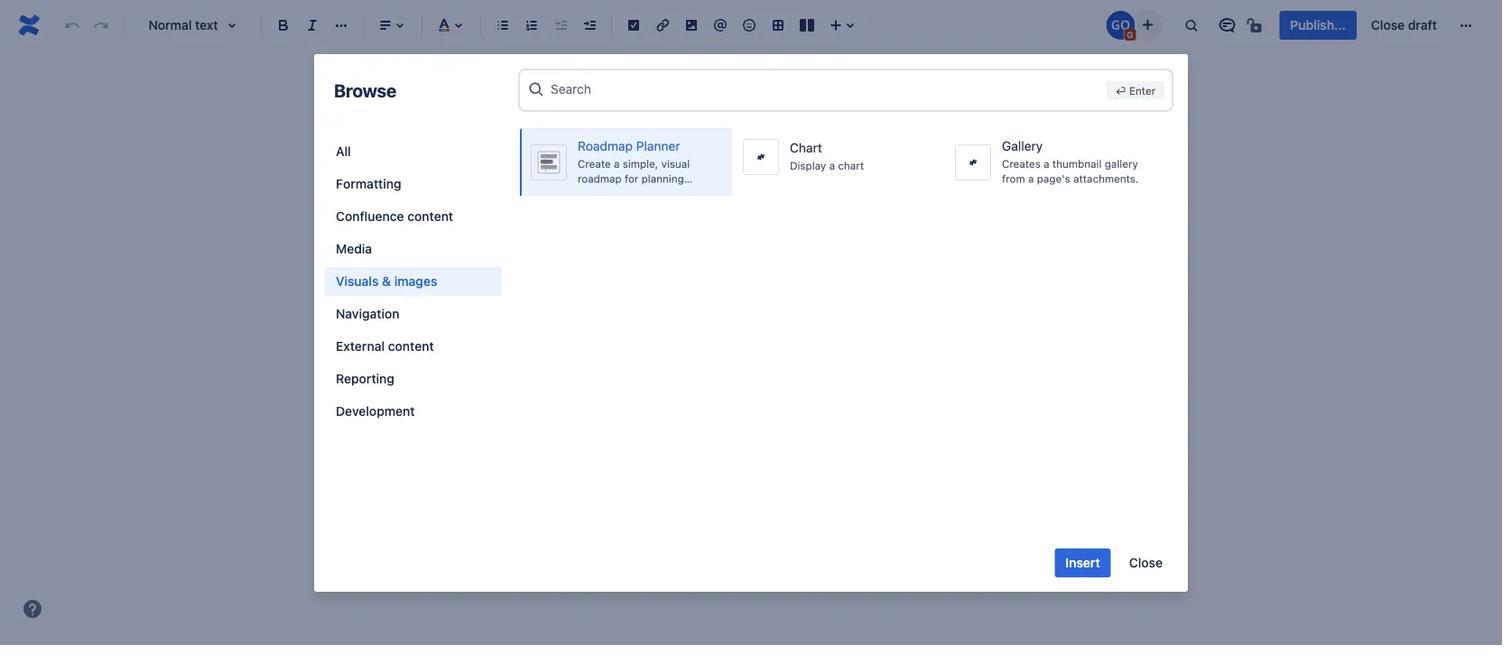 Task type: vqa. For each thing, say whether or not it's contained in the screenshot.
the Gary Orlando "icon"
yes



Task type: locate. For each thing, give the bounding box(es) containing it.
retrospective
[[643, 175, 724, 190]]

a
[[614, 158, 620, 170], [1044, 158, 1050, 170], [830, 160, 835, 172], [1029, 172, 1034, 185]]

display
[[790, 160, 827, 172]]

planning
[[642, 172, 684, 185]]

1-on-1 meeting button
[[520, 168, 608, 198]]

undo ⌘z image
[[61, 14, 83, 36]]

0 vertical spatial content
[[408, 209, 453, 224]]

close button
[[1119, 549, 1174, 578]]

⏎ enter
[[1116, 84, 1156, 97]]

reporting
[[336, 372, 395, 387]]

roadmap
[[578, 172, 622, 185]]

⏎
[[1116, 84, 1127, 97]]

confluence content
[[336, 209, 453, 224]]

formatting
[[336, 177, 402, 191]]

1 vertical spatial content
[[388, 339, 434, 354]]

external
[[336, 339, 385, 354]]

chart display a chart
[[790, 140, 864, 172]]

development
[[336, 404, 415, 419]]

a left chart
[[830, 160, 835, 172]]

add image, video, or file image
[[681, 14, 703, 36]]

layouts image
[[797, 14, 818, 36]]

confluence
[[336, 209, 404, 224]]

more.
[[599, 202, 628, 215]]

mention image
[[710, 14, 732, 36]]

gallery creates a thumbnail gallery from a page's attachments.
[[1002, 139, 1139, 185]]

enter
[[1130, 84, 1156, 97]]

roadmap planner create a simple, visual roadmap for planning projects, software releases and more.
[[578, 139, 713, 215]]

content down navigation button
[[388, 339, 434, 354]]

1 vertical spatial close
[[1130, 556, 1163, 571]]

for
[[625, 172, 639, 185]]

close inside close button
[[1130, 556, 1163, 571]]

outdent ⇧tab image
[[550, 14, 572, 36]]

content
[[506, 81, 552, 96]]

publish... button
[[1280, 11, 1357, 40]]

insert button
[[1055, 549, 1111, 578]]

table image
[[768, 14, 789, 36]]

a right from
[[1029, 172, 1034, 185]]

creates
[[1002, 158, 1041, 170]]

close inside close draft button
[[1372, 18, 1405, 33]]

gary orlando image
[[1107, 11, 1136, 40]]

reporting button
[[325, 365, 502, 394]]

external content
[[336, 339, 434, 354]]

0 vertical spatial close
[[1372, 18, 1405, 33]]

all button
[[325, 137, 502, 166]]

software
[[625, 187, 668, 200]]

development button
[[325, 397, 502, 426]]

close right insert
[[1130, 556, 1163, 571]]

1
[[551, 175, 557, 190]]

a up 4
[[614, 158, 620, 170]]

content
[[408, 209, 453, 224], [388, 339, 434, 354]]

projects,
[[578, 187, 622, 200]]

confluence image
[[14, 11, 43, 40]]

navigation button
[[325, 300, 502, 329]]

planner
[[636, 139, 680, 154]]

browse
[[334, 79, 397, 101]]

media button
[[325, 235, 502, 264]]

create
[[578, 158, 611, 170]]

bullet list ⌘⇧8 image
[[492, 14, 514, 36]]

chart
[[838, 160, 864, 172]]

0 horizontal spatial close
[[1130, 556, 1163, 571]]

page's
[[1037, 172, 1071, 185]]

external content button
[[325, 332, 502, 361]]

confluence content button
[[325, 202, 502, 231]]

content for confluence content
[[408, 209, 453, 224]]

attachments.
[[1074, 172, 1139, 185]]

visuals & images
[[336, 274, 437, 289]]

a inside chart display a chart
[[830, 160, 835, 172]]

emoji image
[[739, 14, 760, 36]]

formatting button
[[325, 170, 502, 199]]

navigation
[[336, 307, 400, 322]]

a inside roadmap planner create a simple, visual roadmap for planning projects, software releases and more.
[[614, 158, 620, 170]]

4
[[615, 175, 623, 190]]

thumbnail
[[1053, 158, 1102, 170]]

1 horizontal spatial close
[[1372, 18, 1405, 33]]

gallery
[[1002, 139, 1043, 154]]

research link
[[574, 78, 628, 99]]

close for close
[[1130, 556, 1163, 571]]

4 ls retrospective button
[[615, 168, 724, 198]]

action item image
[[623, 14, 645, 36]]

a up page's
[[1044, 158, 1050, 170]]

gallery
[[1105, 158, 1139, 170]]

close for close draft
[[1372, 18, 1405, 33]]

close
[[1372, 18, 1405, 33], [1130, 556, 1163, 571]]

browse dialog
[[314, 54, 1188, 592]]

close left draft
[[1372, 18, 1405, 33]]

content down formatting button
[[408, 209, 453, 224]]

close draft button
[[1361, 11, 1449, 40]]



Task type: describe. For each thing, give the bounding box(es) containing it.
&
[[382, 274, 391, 289]]

redo ⌘⇧z image
[[90, 14, 112, 36]]

1-on-1 meeting , 4 ls retrospective
[[520, 174, 724, 190]]

insert
[[1066, 556, 1101, 571]]

ls
[[626, 175, 640, 190]]

on-
[[531, 175, 551, 190]]

visual
[[662, 158, 690, 170]]

italic ⌘i image
[[302, 14, 323, 36]]

bold ⌘b image
[[273, 14, 294, 36]]

from
[[1002, 172, 1026, 185]]

draft
[[1409, 18, 1438, 33]]

releases
[[671, 187, 713, 200]]

publish...
[[1291, 18, 1346, 33]]

indent tab image
[[579, 14, 601, 36]]

chart
[[790, 140, 823, 155]]

search field
[[551, 73, 1100, 105]]

research
[[574, 81, 628, 96]]

link image
[[652, 14, 674, 36]]

,
[[608, 174, 612, 189]]

Main content area, start typing to enter text. text field
[[405, 198, 1091, 247]]

Give this page a title text field
[[405, 141, 1091, 171]]

meeting
[[561, 175, 608, 190]]

roadmap
[[578, 139, 633, 154]]

and
[[578, 202, 596, 215]]

images
[[394, 274, 437, 289]]

advanced search image
[[527, 80, 545, 98]]

confluence image
[[14, 11, 43, 40]]

content link
[[506, 78, 552, 99]]

numbered list ⌘⇧7 image
[[521, 14, 543, 36]]

1-
[[520, 175, 531, 190]]

media
[[336, 242, 372, 256]]

simple,
[[623, 158, 659, 170]]

close draft
[[1372, 18, 1438, 33]]

visuals
[[336, 274, 379, 289]]

all
[[336, 144, 351, 159]]

content for external content
[[388, 339, 434, 354]]

visuals & images button
[[325, 267, 502, 296]]



